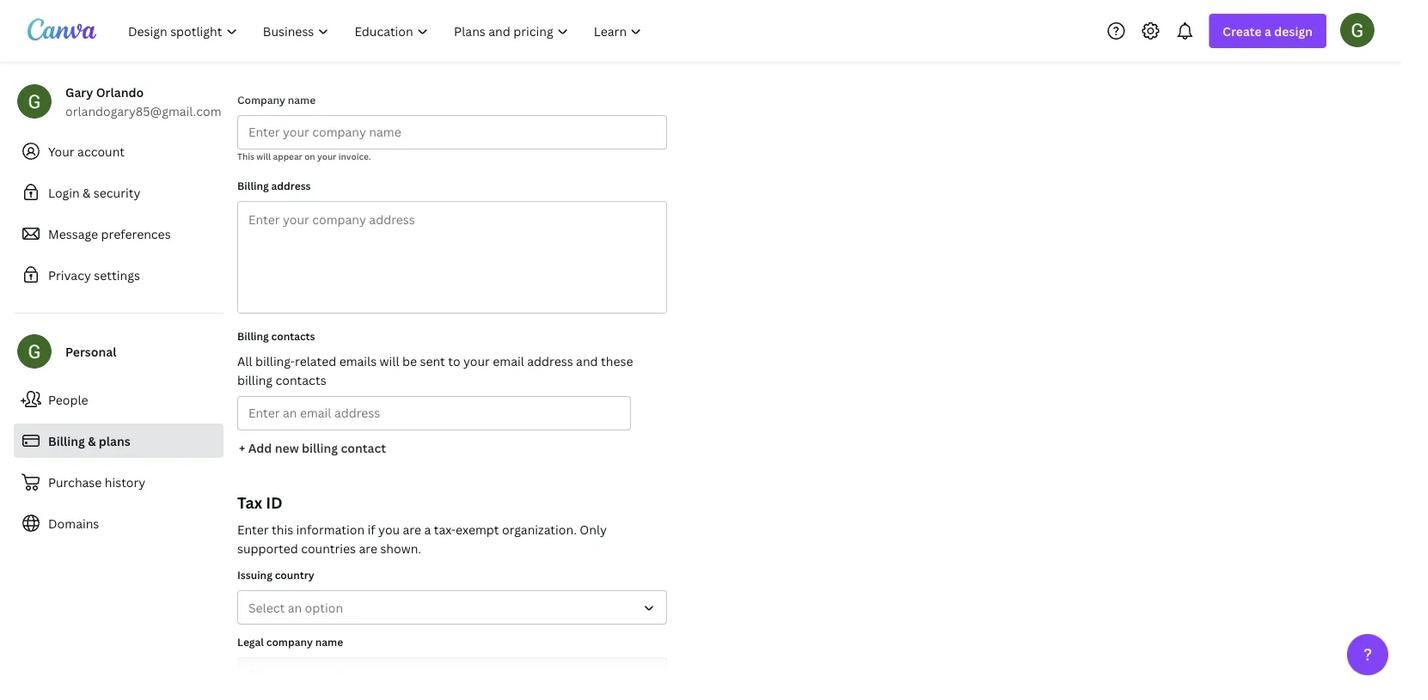 Task type: vqa. For each thing, say whether or not it's contained in the screenshot.
The A in Create A Design dropdown button
yes



Task type: describe. For each thing, give the bounding box(es) containing it.
create a design button
[[1209, 14, 1327, 48]]

sent
[[420, 353, 445, 369]]

privacy settings link
[[14, 258, 224, 292]]

you
[[378, 521, 400, 538]]

id
[[266, 492, 283, 513]]

tax-
[[434, 521, 456, 538]]

1 vertical spatial name
[[315, 635, 343, 649]]

email
[[493, 353, 524, 369]]

login
[[48, 184, 80, 201]]

billing & plans link
[[14, 424, 224, 458]]

this
[[272, 521, 293, 538]]

tax id enter this information if you are a tax-exempt organization. only supported countries are shown.
[[237, 492, 607, 557]]

Enter your legal company name text field
[[248, 659, 656, 690]]

billing for billing & plans
[[48, 433, 85, 449]]

account
[[77, 143, 125, 159]]

& for billing
[[88, 433, 96, 449]]

billing inside button
[[302, 440, 338, 456]]

emails
[[339, 353, 377, 369]]

contacts inside all billing-related emails will be sent to your email address and these billing contacts
[[276, 372, 326, 388]]

your
[[48, 143, 75, 159]]

plans
[[99, 433, 130, 449]]

billing contacts
[[237, 329, 315, 343]]

0 vertical spatial address
[[271, 178, 311, 193]]

history
[[105, 474, 146, 491]]

0 vertical spatial your
[[317, 150, 336, 162]]

legal
[[237, 635, 264, 649]]

people link
[[14, 383, 224, 417]]

will inside all billing-related emails will be sent to your email address and these billing contacts
[[380, 353, 399, 369]]

a inside tax id enter this information if you are a tax-exempt organization. only supported countries are shown.
[[424, 521, 431, 538]]

0 horizontal spatial personal
[[65, 344, 116, 360]]

settings
[[94, 267, 140, 283]]

team
[[237, 56, 278, 77]]

Enter your company address text field
[[238, 202, 666, 313]]

a inside dropdown button
[[1265, 23, 1272, 39]]

countries
[[301, 540, 356, 557]]

design
[[1275, 23, 1313, 39]]

0 vertical spatial are
[[403, 521, 421, 538]]

orlandogary85@gmail.com
[[65, 103, 221, 119]]

gary orlando image
[[1340, 13, 1375, 47]]

company name
[[237, 92, 316, 107]]

only
[[580, 521, 607, 538]]

issuing
[[237, 568, 272, 582]]

issuing country
[[237, 568, 314, 582]]

0 vertical spatial contacts
[[271, 329, 315, 343]]

1 vertical spatial are
[[359, 540, 377, 557]]

legal company name
[[237, 635, 343, 649]]

address inside all billing-related emails will be sent to your email address and these billing contacts
[[527, 353, 573, 369]]

an
[[288, 600, 302, 616]]

select
[[248, 600, 285, 616]]

all
[[237, 353, 252, 369]]

people
[[48, 392, 88, 408]]

exempt
[[456, 521, 499, 538]]

company
[[266, 635, 313, 649]]

billing for billing contacts
[[237, 329, 269, 343]]

domains
[[48, 515, 99, 532]]

gary
[[65, 84, 93, 100]]



Task type: locate. For each thing, give the bounding box(es) containing it.
are
[[403, 521, 421, 538], [359, 540, 377, 557]]

information up countries
[[296, 521, 365, 538]]

0 vertical spatial &
[[83, 184, 91, 201]]

personal up people
[[65, 344, 116, 360]]

option
[[305, 600, 343, 616]]

contacts down related
[[276, 372, 326, 388]]

orlando
[[96, 84, 144, 100]]

your account
[[48, 143, 125, 159]]

Select an option button
[[237, 591, 667, 625]]

appear
[[273, 150, 302, 162]]

privacy settings
[[48, 267, 140, 283]]

on
[[304, 150, 315, 162]]

0 vertical spatial a
[[1265, 23, 1272, 39]]

your inside all billing-related emails will be sent to your email address and these billing contacts
[[463, 353, 490, 369]]

1 vertical spatial billing
[[237, 372, 273, 388]]

for
[[425, 56, 448, 77]]

0 vertical spatial will
[[257, 150, 271, 162]]

will left be
[[380, 353, 399, 369]]

new
[[275, 440, 299, 456]]

these
[[601, 353, 633, 369]]

1 horizontal spatial a
[[1265, 23, 1272, 39]]

purchase
[[48, 474, 102, 491]]

billing up all
[[237, 329, 269, 343]]

all billing-related emails will be sent to your email address and these billing contacts
[[237, 353, 633, 388]]

billing
[[237, 178, 269, 193], [237, 329, 269, 343], [48, 433, 85, 449]]

1 vertical spatial your
[[463, 353, 490, 369]]

0 horizontal spatial are
[[359, 540, 377, 557]]

billing for billing address
[[237, 178, 269, 193]]

Enter an email address text field
[[248, 397, 620, 430]]

billing-
[[255, 353, 295, 369]]

supported
[[237, 540, 298, 557]]

1 horizontal spatial are
[[403, 521, 421, 538]]

are up shown.
[[403, 521, 421, 538]]

billing down people
[[48, 433, 85, 449]]

billing down this on the left
[[237, 178, 269, 193]]

your right the on
[[317, 150, 336, 162]]

be
[[402, 353, 417, 369]]

0 horizontal spatial your
[[317, 150, 336, 162]]

name right company
[[288, 92, 316, 107]]

address down appear
[[271, 178, 311, 193]]

create a design
[[1223, 23, 1313, 39]]

billing inside all billing-related emails will be sent to your email address and these billing contacts
[[237, 372, 273, 388]]

0 horizontal spatial will
[[257, 150, 271, 162]]

are down if on the left
[[359, 540, 377, 557]]

information down top level navigation element
[[332, 56, 422, 77]]

to
[[448, 353, 460, 369]]

will
[[257, 150, 271, 162], [380, 353, 399, 369]]

1 vertical spatial information
[[296, 521, 365, 538]]

0 vertical spatial billing
[[281, 56, 328, 77]]

1 vertical spatial address
[[527, 353, 573, 369]]

tax
[[237, 492, 262, 513]]

your account link
[[14, 134, 224, 169]]

contact
[[341, 440, 386, 456]]

message preferences
[[48, 226, 171, 242]]

information inside tax id enter this information if you are a tax-exempt organization. only supported countries are shown.
[[296, 521, 365, 538]]

name down option at the bottom left of the page
[[315, 635, 343, 649]]

a left design
[[1265, 23, 1272, 39]]

0 horizontal spatial address
[[271, 178, 311, 193]]

billing address
[[237, 178, 311, 193]]

this will appear on your invoice.
[[237, 150, 371, 162]]

and
[[576, 353, 598, 369]]

organization.
[[502, 521, 577, 538]]

a
[[1265, 23, 1272, 39], [424, 521, 431, 538]]

1 horizontal spatial will
[[380, 353, 399, 369]]

1 vertical spatial a
[[424, 521, 431, 538]]

add
[[248, 440, 272, 456]]

+ add new billing contact button
[[237, 431, 388, 465]]

select an option
[[248, 600, 343, 616]]

billing & plans
[[48, 433, 130, 449]]

purchase history link
[[14, 465, 224, 500]]

billing
[[281, 56, 328, 77], [237, 372, 273, 388], [302, 440, 338, 456]]

team billing information for personal
[[237, 56, 517, 77]]

your
[[317, 150, 336, 162], [463, 353, 490, 369]]

name
[[288, 92, 316, 107], [315, 635, 343, 649]]

1 horizontal spatial personal
[[451, 56, 517, 77]]

information
[[332, 56, 422, 77], [296, 521, 365, 538]]

+
[[239, 440, 245, 456]]

1 vertical spatial billing
[[237, 329, 269, 343]]

1 vertical spatial personal
[[65, 344, 116, 360]]

gary orlando orlandogary85@gmail.com
[[65, 84, 221, 119]]

address left and
[[527, 353, 573, 369]]

& left plans
[[88, 433, 96, 449]]

country
[[275, 568, 314, 582]]

company
[[237, 92, 285, 107]]

2 vertical spatial billing
[[48, 433, 85, 449]]

related
[[295, 353, 336, 369]]

security
[[94, 184, 141, 201]]

enter
[[237, 521, 269, 538]]

domains link
[[14, 506, 224, 541]]

this
[[237, 150, 254, 162]]

Enter your company name text field
[[248, 116, 656, 149]]

0 vertical spatial billing
[[237, 178, 269, 193]]

contacts up billing-
[[271, 329, 315, 343]]

0 vertical spatial information
[[332, 56, 422, 77]]

0 vertical spatial personal
[[451, 56, 517, 77]]

invoice.
[[339, 150, 371, 162]]

1 vertical spatial will
[[380, 353, 399, 369]]

message preferences link
[[14, 217, 224, 251]]

billing right new
[[302, 440, 338, 456]]

billing down all
[[237, 372, 273, 388]]

& right login
[[83, 184, 91, 201]]

preferences
[[101, 226, 171, 242]]

0 vertical spatial name
[[288, 92, 316, 107]]

your right the to
[[463, 353, 490, 369]]

purchase history
[[48, 474, 146, 491]]

login & security link
[[14, 175, 224, 210]]

login & security
[[48, 184, 141, 201]]

1 horizontal spatial address
[[527, 353, 573, 369]]

1 vertical spatial &
[[88, 433, 96, 449]]

create
[[1223, 23, 1262, 39]]

a left tax-
[[424, 521, 431, 538]]

&
[[83, 184, 91, 201], [88, 433, 96, 449]]

will right this on the left
[[257, 150, 271, 162]]

1 horizontal spatial your
[[463, 353, 490, 369]]

address
[[271, 178, 311, 193], [527, 353, 573, 369]]

& inside "link"
[[83, 184, 91, 201]]

personal right for
[[451, 56, 517, 77]]

top level navigation element
[[117, 14, 656, 48]]

1 vertical spatial contacts
[[276, 372, 326, 388]]

& for login
[[83, 184, 91, 201]]

privacy
[[48, 267, 91, 283]]

personal
[[451, 56, 517, 77], [65, 344, 116, 360]]

+ add new billing contact
[[239, 440, 386, 456]]

contacts
[[271, 329, 315, 343], [276, 372, 326, 388]]

message
[[48, 226, 98, 242]]

billing up company name at the top left
[[281, 56, 328, 77]]

0 horizontal spatial a
[[424, 521, 431, 538]]

shown.
[[380, 540, 421, 557]]

2 vertical spatial billing
[[302, 440, 338, 456]]

if
[[368, 521, 375, 538]]



